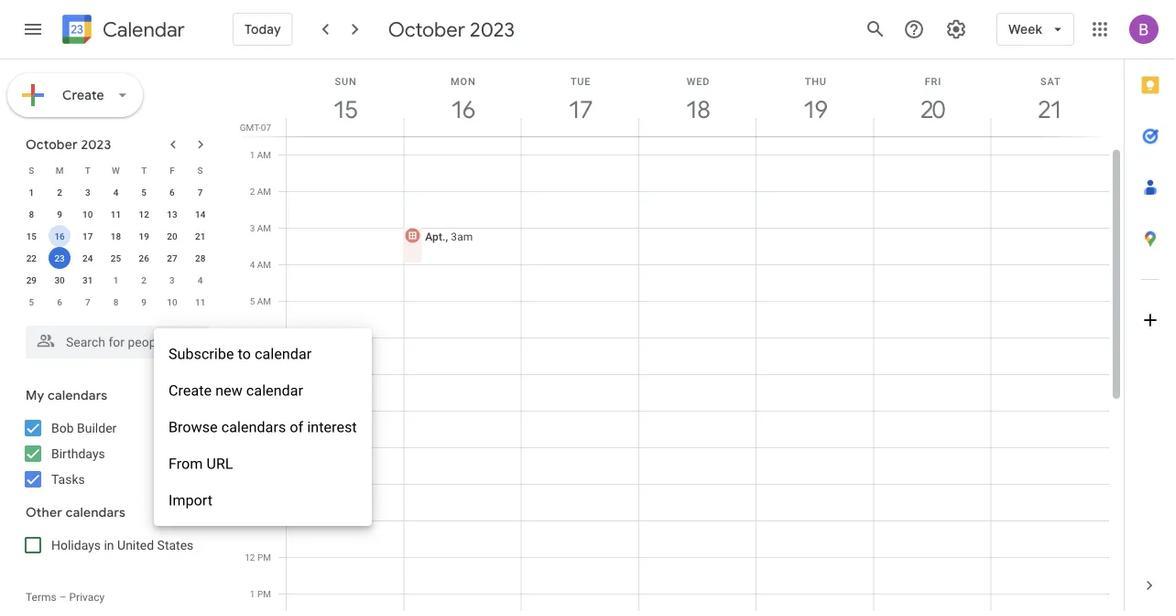 Task type: describe. For each thing, give the bounding box(es) containing it.
calendar
[[103, 17, 185, 43]]

26 element
[[133, 247, 155, 269]]

10 for 10 element
[[83, 209, 93, 220]]

2 for the november 2 element
[[141, 275, 147, 286]]

row containing 1
[[17, 181, 214, 203]]

21 column header
[[991, 60, 1109, 136]]

november 1 element
[[105, 269, 127, 291]]

sun 15
[[332, 76, 357, 125]]

interest
[[307, 419, 357, 436]]

row containing 29
[[17, 269, 214, 291]]

17 column header
[[521, 60, 639, 136]]

18 inside "18" element
[[111, 231, 121, 242]]

9 inside november 9 element
[[141, 297, 147, 308]]

tasks
[[51, 472, 85, 487]]

3am
[[451, 230, 473, 243]]

birthdays
[[51, 447, 105, 462]]

11 am
[[245, 516, 271, 527]]

21 link
[[1029, 89, 1072, 131]]

,
[[446, 230, 448, 243]]

row containing 8
[[17, 203, 214, 225]]

23
[[54, 253, 65, 264]]

today
[[245, 21, 281, 37]]

15 element
[[20, 225, 42, 247]]

7 cell from the left
[[992, 118, 1109, 612]]

10 element
[[77, 203, 99, 225]]

row containing 5
[[17, 291, 214, 313]]

30 element
[[49, 269, 71, 291]]

apt.
[[425, 230, 446, 243]]

to
[[238, 346, 251, 363]]

support image
[[903, 18, 925, 40]]

22 element
[[20, 247, 42, 269]]

1 for 1 am
[[250, 149, 255, 160]]

23, today element
[[49, 247, 71, 269]]

terms link
[[26, 592, 57, 605]]

sat 21
[[1037, 76, 1061, 125]]

fri
[[925, 76, 942, 87]]

row containing s
[[17, 159, 214, 181]]

5 for 5 am
[[250, 296, 255, 307]]

new
[[215, 382, 243, 400]]

create for create
[[62, 87, 104, 103]]

in
[[104, 538, 114, 553]]

1 up 15 'element'
[[29, 187, 34, 198]]

21 element
[[189, 225, 211, 247]]

subscribe to calendar
[[169, 346, 312, 363]]

row inside grid
[[278, 118, 1109, 612]]

tue
[[571, 76, 591, 87]]

gmt-07
[[240, 122, 271, 133]]

29
[[26, 275, 37, 286]]

31
[[83, 275, 93, 286]]

week button
[[997, 7, 1074, 51]]

october 2023 grid
[[17, 159, 214, 313]]

add calendars. menu
[[154, 329, 372, 527]]

november 11 element
[[189, 291, 211, 313]]

apt. , 3am
[[425, 230, 473, 243]]

of
[[290, 419, 303, 436]]

calendar heading
[[99, 17, 185, 43]]

7 inside "november 7" element
[[85, 297, 90, 308]]

other calendars
[[26, 505, 126, 521]]

pm for 12 pm
[[257, 552, 271, 563]]

thu 19
[[802, 76, 827, 125]]

am for 5 am
[[257, 296, 271, 307]]

3 cell from the left
[[522, 118, 639, 612]]

1 horizontal spatial october 2023
[[388, 16, 515, 42]]

0 horizontal spatial 2
[[57, 187, 62, 198]]

add other calendars image
[[159, 503, 178, 521]]

browse
[[169, 419, 218, 436]]

mon
[[451, 76, 476, 87]]

gmt-
[[240, 122, 261, 133]]

14
[[195, 209, 205, 220]]

24 element
[[77, 247, 99, 269]]

5 for november 5 element on the left of the page
[[29, 297, 34, 308]]

24
[[83, 253, 93, 264]]

privacy
[[69, 592, 105, 605]]

19 inside 19 element
[[139, 231, 149, 242]]

am for 11 am
[[257, 516, 271, 527]]

17 inside column header
[[567, 95, 591, 125]]

holidays in united states
[[51, 538, 194, 553]]

16 cell
[[46, 225, 74, 247]]

0 horizontal spatial 4
[[113, 187, 118, 198]]

row containing 22
[[17, 247, 214, 269]]

16 element
[[49, 225, 71, 247]]

5 am
[[250, 296, 271, 307]]

subscribe
[[169, 346, 234, 363]]

w
[[112, 165, 120, 176]]

30
[[54, 275, 65, 286]]

wed
[[687, 76, 710, 87]]

17 inside 'october 2023' grid
[[83, 231, 93, 242]]

–
[[59, 592, 66, 605]]

18 column header
[[638, 60, 757, 136]]

28 element
[[189, 247, 211, 269]]

Search for people text field
[[37, 326, 198, 359]]

fri 20
[[920, 76, 944, 125]]

12 pm
[[245, 552, 271, 563]]

other calendars button
[[4, 498, 227, 528]]

week
[[1009, 21, 1042, 37]]

23 cell
[[46, 247, 74, 269]]

main drawer image
[[22, 18, 44, 40]]

terms
[[26, 592, 57, 605]]

18 inside wed 18
[[685, 95, 709, 125]]

20 inside 20 element
[[167, 231, 177, 242]]

tue 17
[[567, 76, 591, 125]]

28
[[195, 253, 205, 264]]

from url
[[169, 456, 233, 473]]

4 am
[[250, 259, 271, 270]]

mon 16
[[450, 76, 476, 125]]

11 for 11 am
[[245, 516, 255, 527]]

my calendars list
[[4, 414, 227, 495]]

25 element
[[105, 247, 127, 269]]

november 10 element
[[161, 291, 183, 313]]

13 element
[[161, 203, 183, 225]]

26
[[139, 253, 149, 264]]

2 s from the left
[[197, 165, 203, 176]]

holidays
[[51, 538, 101, 553]]

12 element
[[133, 203, 155, 225]]

2 am
[[250, 186, 271, 197]]

1 s from the left
[[29, 165, 34, 176]]

20 element
[[161, 225, 183, 247]]

import
[[169, 492, 213, 510]]



Task type: locate. For each thing, give the bounding box(es) containing it.
0 vertical spatial 6
[[170, 187, 175, 198]]

0 horizontal spatial create
[[62, 87, 104, 103]]

0 horizontal spatial october 2023
[[26, 136, 111, 153]]

19 down the thu
[[802, 95, 826, 125]]

1 am
[[250, 149, 271, 160]]

2 am from the top
[[257, 186, 271, 197]]

november 8 element
[[105, 291, 127, 313]]

1 am from the top
[[257, 149, 271, 160]]

12 up 19 element
[[139, 209, 149, 220]]

0 vertical spatial 21
[[1037, 95, 1061, 125]]

privacy link
[[69, 592, 105, 605]]

18 down wed
[[685, 95, 709, 125]]

25
[[111, 253, 121, 264]]

1 for november 1 element on the left of page
[[113, 275, 118, 286]]

calendars for my calendars
[[48, 388, 108, 404]]

1 horizontal spatial 12
[[245, 552, 255, 563]]

1 t from the left
[[85, 165, 91, 176]]

15 up the 22
[[26, 231, 37, 242]]

0 vertical spatial 4
[[113, 187, 118, 198]]

19 link
[[794, 89, 837, 131]]

sat
[[1041, 76, 1061, 87]]

None search field
[[0, 319, 227, 359]]

4
[[113, 187, 118, 198], [250, 259, 255, 270], [198, 275, 203, 286]]

18
[[685, 95, 709, 125], [111, 231, 121, 242]]

4 down 28 element
[[198, 275, 203, 286]]

bob
[[51, 421, 74, 436]]

7 down 31 element
[[85, 297, 90, 308]]

3 for 3 am
[[250, 223, 255, 234]]

1 vertical spatial 21
[[195, 231, 205, 242]]

0 vertical spatial 15
[[332, 95, 356, 125]]

12 for 12 pm
[[245, 552, 255, 563]]

12 inside grid
[[245, 552, 255, 563]]

0 horizontal spatial 16
[[54, 231, 65, 242]]

2 cell from the left
[[402, 118, 522, 612]]

1 vertical spatial 10
[[167, 297, 177, 308]]

am up the 12 pm
[[257, 516, 271, 527]]

1 vertical spatial create
[[169, 382, 212, 400]]

my calendars button
[[4, 381, 227, 410]]

19 up 26
[[139, 231, 149, 242]]

url
[[207, 456, 233, 473]]

18 link
[[677, 89, 719, 131]]

calendars down create new calendar
[[221, 419, 286, 436]]

cell
[[287, 118, 404, 612], [402, 118, 522, 612], [522, 118, 639, 612], [639, 118, 757, 612], [757, 118, 874, 612], [874, 118, 992, 612], [992, 118, 1109, 612]]

13
[[167, 209, 177, 220]]

1 vertical spatial 11
[[195, 297, 205, 308]]

1 vertical spatial calendar
[[246, 382, 303, 400]]

2 horizontal spatial 2
[[250, 186, 255, 197]]

3 up the november 10 element
[[170, 275, 175, 286]]

settings menu image
[[945, 18, 967, 40]]

0 horizontal spatial 18
[[111, 231, 121, 242]]

row group containing 1
[[17, 181, 214, 313]]

19 element
[[133, 225, 155, 247]]

1
[[250, 149, 255, 160], [29, 187, 34, 198], [113, 275, 118, 286], [250, 589, 255, 600]]

4 inside the november 4 'element'
[[198, 275, 203, 286]]

16 down mon
[[450, 95, 474, 125]]

1 pm
[[250, 589, 271, 600]]

1 vertical spatial 18
[[111, 231, 121, 242]]

2 t from the left
[[141, 165, 147, 176]]

17 link
[[559, 89, 602, 131]]

am up "5 am"
[[257, 259, 271, 270]]

f
[[170, 165, 175, 176]]

19
[[802, 95, 826, 125], [139, 231, 149, 242]]

calendars for other calendars
[[66, 505, 126, 521]]

november 6 element
[[49, 291, 71, 313]]

builder
[[77, 421, 117, 436]]

21 inside column header
[[1037, 95, 1061, 125]]

1 vertical spatial pm
[[257, 589, 271, 600]]

pm for 1 pm
[[257, 589, 271, 600]]

16 inside cell
[[54, 231, 65, 242]]

1 horizontal spatial october
[[388, 16, 465, 42]]

row containing apt.
[[278, 118, 1109, 612]]

1 horizontal spatial 4
[[198, 275, 203, 286]]

s left m
[[29, 165, 34, 176]]

1 horizontal spatial 9
[[141, 297, 147, 308]]

11 for november 11 element
[[195, 297, 205, 308]]

other
[[26, 505, 62, 521]]

1 horizontal spatial 20
[[920, 95, 944, 125]]

2 vertical spatial 4
[[198, 275, 203, 286]]

1 horizontal spatial 5
[[141, 187, 147, 198]]

2 for 2 am
[[250, 186, 255, 197]]

0 horizontal spatial 9
[[57, 209, 62, 220]]

31 element
[[77, 269, 99, 291]]

0 vertical spatial 3
[[85, 187, 90, 198]]

october
[[388, 16, 465, 42], [26, 136, 78, 153]]

1 horizontal spatial 7
[[198, 187, 203, 198]]

0 vertical spatial 18
[[685, 95, 709, 125]]

2 inside grid
[[250, 186, 255, 197]]

15 inside 'element'
[[26, 231, 37, 242]]

november 5 element
[[20, 291, 42, 313]]

3
[[85, 187, 90, 198], [250, 223, 255, 234], [170, 275, 175, 286]]

10 for the november 10 element
[[167, 297, 177, 308]]

october 2023 up mon
[[388, 16, 515, 42]]

0 vertical spatial 17
[[567, 95, 591, 125]]

0 horizontal spatial 10
[[83, 209, 93, 220]]

14 element
[[189, 203, 211, 225]]

20 link
[[912, 89, 954, 131]]

5 down 4 am
[[250, 296, 255, 307]]

calendar element
[[59, 11, 185, 51]]

calendars inside menu
[[221, 419, 286, 436]]

am for 3 am
[[257, 223, 271, 234]]

0 vertical spatial 11
[[111, 209, 121, 220]]

m
[[56, 165, 64, 176]]

am for 4 am
[[257, 259, 271, 270]]

07
[[261, 122, 271, 133]]

15 down 'sun'
[[332, 95, 356, 125]]

1 horizontal spatial create
[[169, 382, 212, 400]]

12 down 11 am at bottom left
[[245, 552, 255, 563]]

calendar up browse calendars of interest
[[246, 382, 303, 400]]

today button
[[233, 7, 293, 51]]

17 down 'tue'
[[567, 95, 591, 125]]

1 vertical spatial 9
[[141, 297, 147, 308]]

november 9 element
[[133, 291, 155, 313]]

am for 2 am
[[257, 186, 271, 197]]

create for create new calendar
[[169, 382, 212, 400]]

5 inside grid
[[250, 296, 255, 307]]

0 vertical spatial 10
[[83, 209, 93, 220]]

0 horizontal spatial t
[[85, 165, 91, 176]]

6 down f
[[170, 187, 175, 198]]

0 horizontal spatial 5
[[29, 297, 34, 308]]

21 down sat
[[1037, 95, 1061, 125]]

5 down 29 element in the left top of the page
[[29, 297, 34, 308]]

1 horizontal spatial 15
[[332, 95, 356, 125]]

1 horizontal spatial 2
[[141, 275, 147, 286]]

18 element
[[105, 225, 127, 247]]

create up the browse
[[169, 382, 212, 400]]

4 cell from the left
[[639, 118, 757, 612]]

17 element
[[77, 225, 99, 247]]

november 3 element
[[161, 269, 183, 291]]

20 up 27 in the left of the page
[[167, 231, 177, 242]]

20
[[920, 95, 944, 125], [167, 231, 177, 242]]

6 down 30 element
[[57, 297, 62, 308]]

my calendars
[[26, 388, 108, 404]]

1 vertical spatial 17
[[83, 231, 93, 242]]

1 horizontal spatial 8
[[113, 297, 118, 308]]

browse calendars of interest
[[169, 419, 357, 436]]

15
[[332, 95, 356, 125], [26, 231, 37, 242]]

thu
[[805, 76, 827, 87]]

21 up 28
[[195, 231, 205, 242]]

2 horizontal spatial 4
[[250, 259, 255, 270]]

19 inside thu 19
[[802, 95, 826, 125]]

8 down november 1 element on the left of page
[[113, 297, 118, 308]]

0 vertical spatial 7
[[198, 187, 203, 198]]

0 horizontal spatial 6
[[57, 297, 62, 308]]

10 up 17 element
[[83, 209, 93, 220]]

calendar right to
[[255, 346, 312, 363]]

19 column header
[[756, 60, 874, 136]]

9 up 16 element
[[57, 209, 62, 220]]

create new calendar
[[169, 382, 303, 400]]

5 up the 12 element
[[141, 187, 147, 198]]

17 up 24
[[83, 231, 93, 242]]

create inside popup button
[[62, 87, 104, 103]]

5
[[141, 187, 147, 198], [250, 296, 255, 307], [29, 297, 34, 308]]

2 down 26 element
[[141, 275, 147, 286]]

1 horizontal spatial 16
[[450, 95, 474, 125]]

0 vertical spatial 19
[[802, 95, 826, 125]]

0 horizontal spatial 15
[[26, 231, 37, 242]]

calendars
[[48, 388, 108, 404], [221, 419, 286, 436], [66, 505, 126, 521]]

0 horizontal spatial october
[[26, 136, 78, 153]]

3 up 4 am
[[250, 223, 255, 234]]

states
[[157, 538, 194, 553]]

11
[[111, 209, 121, 220], [195, 297, 205, 308], [245, 516, 255, 527]]

4 inside grid
[[250, 259, 255, 270]]

my
[[26, 388, 44, 404]]

2 vertical spatial calendars
[[66, 505, 126, 521]]

11 element
[[105, 203, 127, 225]]

15 inside sun 15
[[332, 95, 356, 125]]

october up mon
[[388, 16, 465, 42]]

2 up 3 am
[[250, 186, 255, 197]]

am for 1 am
[[257, 149, 271, 160]]

0 vertical spatial 20
[[920, 95, 944, 125]]

0 vertical spatial october
[[388, 16, 465, 42]]

11 up "18" element
[[111, 209, 121, 220]]

1 vertical spatial 2023
[[81, 136, 111, 153]]

5 am from the top
[[257, 296, 271, 307]]

1 vertical spatial 16
[[54, 231, 65, 242]]

november 4 element
[[189, 269, 211, 291]]

0 vertical spatial calendars
[[48, 388, 108, 404]]

4 up "5 am"
[[250, 259, 255, 270]]

calendars up in
[[66, 505, 126, 521]]

5 cell from the left
[[757, 118, 874, 612]]

row containing 15
[[17, 225, 214, 247]]

0 horizontal spatial 12
[[139, 209, 149, 220]]

16 column header
[[403, 60, 522, 136]]

1 vertical spatial 15
[[26, 231, 37, 242]]

1 vertical spatial 6
[[57, 297, 62, 308]]

6 am from the top
[[257, 516, 271, 527]]

12 inside row
[[139, 209, 149, 220]]

0 vertical spatial 12
[[139, 209, 149, 220]]

2 vertical spatial 3
[[170, 275, 175, 286]]

october 2023 up m
[[26, 136, 111, 153]]

0 horizontal spatial 8
[[29, 209, 34, 220]]

november 2 element
[[133, 269, 155, 291]]

20 down fri
[[920, 95, 944, 125]]

cell containing apt.
[[402, 118, 522, 612]]

2 vertical spatial 11
[[245, 516, 255, 527]]

t
[[85, 165, 91, 176], [141, 165, 147, 176]]

1 horizontal spatial 17
[[567, 95, 591, 125]]

1 horizontal spatial 21
[[1037, 95, 1061, 125]]

0 vertical spatial pm
[[257, 552, 271, 563]]

t left f
[[141, 165, 147, 176]]

am down 07
[[257, 149, 271, 160]]

grid
[[234, 60, 1124, 612]]

1 horizontal spatial s
[[197, 165, 203, 176]]

6 cell from the left
[[874, 118, 992, 612]]

12 for 12
[[139, 209, 149, 220]]

pm down the 12 pm
[[257, 589, 271, 600]]

0 horizontal spatial 17
[[83, 231, 93, 242]]

1 horizontal spatial 18
[[685, 95, 709, 125]]

16 inside mon 16
[[450, 95, 474, 125]]

1 horizontal spatial 10
[[167, 297, 177, 308]]

2023
[[470, 16, 515, 42], [81, 136, 111, 153]]

21
[[1037, 95, 1061, 125], [195, 231, 205, 242]]

1 horizontal spatial 19
[[802, 95, 826, 125]]

16
[[450, 95, 474, 125], [54, 231, 65, 242]]

1 down the 12 pm
[[250, 589, 255, 600]]

october 2023
[[388, 16, 515, 42], [26, 136, 111, 153]]

8 up 15 'element'
[[29, 209, 34, 220]]

0 vertical spatial 9
[[57, 209, 62, 220]]

0 vertical spatial create
[[62, 87, 104, 103]]

create inside add calendars. menu
[[169, 382, 212, 400]]

27 element
[[161, 247, 183, 269]]

0 horizontal spatial 19
[[139, 231, 149, 242]]

1 horizontal spatial t
[[141, 165, 147, 176]]

11 for 11 element
[[111, 209, 121, 220]]

16 link
[[442, 89, 484, 131]]

15 column header
[[286, 60, 404, 136]]

3 up 10 element
[[85, 187, 90, 198]]

1 vertical spatial 8
[[113, 297, 118, 308]]

18 up 25
[[111, 231, 121, 242]]

9
[[57, 209, 62, 220], [141, 297, 147, 308]]

3 am from the top
[[257, 223, 271, 234]]

0 horizontal spatial 2023
[[81, 136, 111, 153]]

4 am from the top
[[257, 259, 271, 270]]

27
[[167, 253, 177, 264]]

22
[[26, 253, 37, 264]]

october up m
[[26, 136, 78, 153]]

0 vertical spatial 8
[[29, 209, 34, 220]]

1 horizontal spatial 3
[[170, 275, 175, 286]]

11 up the 12 pm
[[245, 516, 255, 527]]

pm up 1 pm
[[257, 552, 271, 563]]

1 vertical spatial october
[[26, 136, 78, 153]]

1 horizontal spatial 11
[[195, 297, 205, 308]]

row group
[[17, 181, 214, 313]]

0 horizontal spatial s
[[29, 165, 34, 176]]

1 vertical spatial 12
[[245, 552, 255, 563]]

am down 4 am
[[257, 296, 271, 307]]

2 pm from the top
[[257, 589, 271, 600]]

2023 up mon
[[470, 16, 515, 42]]

am
[[257, 149, 271, 160], [257, 186, 271, 197], [257, 223, 271, 234], [257, 259, 271, 270], [257, 296, 271, 307], [257, 516, 271, 527]]

1 cell from the left
[[287, 118, 404, 612]]

bob builder
[[51, 421, 117, 436]]

0 horizontal spatial 11
[[111, 209, 121, 220]]

wed 18
[[685, 76, 710, 125]]

1 vertical spatial 20
[[167, 231, 177, 242]]

2 horizontal spatial 3
[[250, 223, 255, 234]]

calendar for subscribe to calendar
[[255, 346, 312, 363]]

0 horizontal spatial 20
[[167, 231, 177, 242]]

am down 2 am
[[257, 223, 271, 234]]

1 horizontal spatial 2023
[[470, 16, 515, 42]]

4 for 4 am
[[250, 259, 255, 270]]

20 inside '20' column header
[[920, 95, 944, 125]]

2 down m
[[57, 187, 62, 198]]

november 7 element
[[77, 291, 99, 313]]

1 down gmt-
[[250, 149, 255, 160]]

20 column header
[[873, 60, 992, 136]]

6
[[170, 187, 175, 198], [57, 297, 62, 308]]

united
[[117, 538, 154, 553]]

am down 1 am
[[257, 186, 271, 197]]

1 pm from the top
[[257, 552, 271, 563]]

1 vertical spatial 19
[[139, 231, 149, 242]]

0 vertical spatial october 2023
[[388, 16, 515, 42]]

11 inside grid
[[245, 516, 255, 527]]

1 vertical spatial calendars
[[221, 419, 286, 436]]

0 vertical spatial 16
[[450, 95, 474, 125]]

11 inside 11 element
[[111, 209, 121, 220]]

11 inside november 11 element
[[195, 297, 205, 308]]

create
[[62, 87, 104, 103], [169, 382, 212, 400]]

create down calendar element
[[62, 87, 104, 103]]

grid containing 15
[[234, 60, 1124, 612]]

1 up november 8 element
[[113, 275, 118, 286]]

3 am
[[250, 223, 271, 234]]

s right f
[[197, 165, 203, 176]]

3 inside grid
[[250, 223, 255, 234]]

1 vertical spatial 7
[[85, 297, 90, 308]]

3 for november 3 element in the top left of the page
[[170, 275, 175, 286]]

from
[[169, 456, 203, 473]]

0 horizontal spatial 21
[[195, 231, 205, 242]]

2
[[250, 186, 255, 197], [57, 187, 62, 198], [141, 275, 147, 286]]

1 vertical spatial 3
[[250, 223, 255, 234]]

calendars up bob builder
[[48, 388, 108, 404]]

16 up 23
[[54, 231, 65, 242]]

1 for 1 pm
[[250, 589, 255, 600]]

row
[[278, 118, 1109, 612], [17, 159, 214, 181], [17, 181, 214, 203], [17, 203, 214, 225], [17, 225, 214, 247], [17, 247, 214, 269], [17, 269, 214, 291], [17, 291, 214, 313]]

1 vertical spatial october 2023
[[26, 136, 111, 153]]

10 down november 3 element in the top left of the page
[[167, 297, 177, 308]]

9 down the november 2 element
[[141, 297, 147, 308]]

15 link
[[324, 89, 367, 131]]

terms – privacy
[[26, 592, 105, 605]]

0 vertical spatial 2023
[[470, 16, 515, 42]]

21 inside row
[[195, 231, 205, 242]]

2 horizontal spatial 11
[[245, 516, 255, 527]]

4 for the november 4 'element'
[[198, 275, 203, 286]]

11 down the november 4 'element'
[[195, 297, 205, 308]]

sun
[[335, 76, 357, 87]]

4 up 11 element
[[113, 187, 118, 198]]

7 up 14 element
[[198, 187, 203, 198]]

create button
[[7, 73, 143, 117]]

0 horizontal spatial 3
[[85, 187, 90, 198]]

2023 down create popup button
[[81, 136, 111, 153]]

calendar for create new calendar
[[246, 382, 303, 400]]

tab list
[[1125, 60, 1175, 561]]

t left w
[[85, 165, 91, 176]]

0 horizontal spatial 7
[[85, 297, 90, 308]]

s
[[29, 165, 34, 176], [197, 165, 203, 176]]

1 horizontal spatial 6
[[170, 187, 175, 198]]

29 element
[[20, 269, 42, 291]]

8
[[29, 209, 34, 220], [113, 297, 118, 308]]

2 horizontal spatial 5
[[250, 296, 255, 307]]



Task type: vqa. For each thing, say whether or not it's contained in the screenshot.


